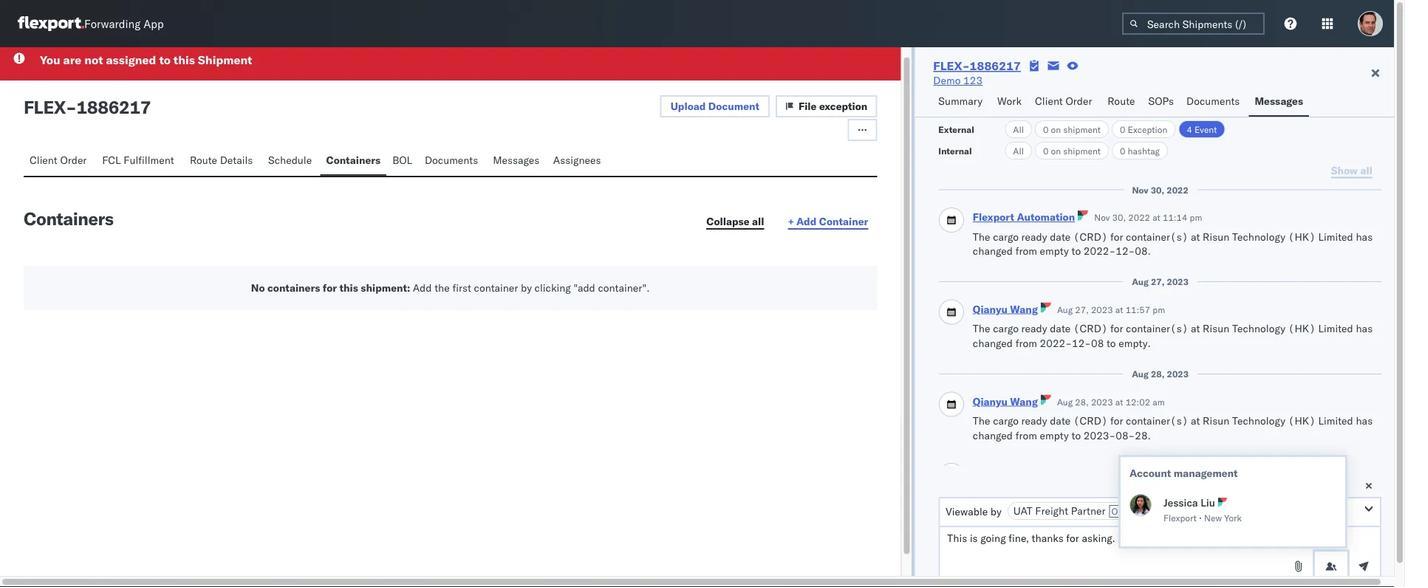 Task type: locate. For each thing, give the bounding box(es) containing it.
1 horizontal spatial 12-
[[1115, 245, 1135, 258]]

file exception
[[799, 99, 868, 112]]

(crd) inside the cargo ready date (crd) for container(s)  at risun technology (hk) limited has changed from 2022-12-08 to empty.
[[1073, 322, 1107, 335]]

0 hashtag
[[1120, 145, 1160, 156]]

for right containers
[[323, 281, 337, 294]]

empty inside the cargo ready date (crd) for container(s)  at risun technology (hk) limited has changed from empty to 2023-08-28.
[[1040, 429, 1069, 442]]

(crd) inside the cargo ready date (crd) for container(s)  at risun technology (hk) limited has changed from empty to 2023-08-28.
[[1073, 414, 1107, 427]]

container(s) inside the cargo ready date (crd) for container(s)  at risun technology (hk) limited has changed from empty to 2023-08-28.
[[1126, 414, 1188, 427]]

risun for empty.
[[1203, 322, 1229, 335]]

account
[[1130, 467, 1171, 480]]

0 vertical spatial 27,
[[1151, 276, 1164, 288]]

1 vertical spatial wang
[[1010, 395, 1038, 408]]

container".
[[598, 281, 650, 294]]

(hk) inside the cargo ready date (crd) for container(s)  at risun technology (hk) limited has changed from empty to 2022-12-08.
[[1288, 230, 1315, 243]]

by left uat
[[991, 505, 1002, 518]]

empty left the 2023-
[[1040, 429, 1069, 442]]

flexport down jessica
[[1164, 513, 1197, 524]]

date inside the cargo ready date (crd) for container(s)  at risun technology (hk) limited has changed from empty to 2023-08-28.
[[1050, 414, 1070, 427]]

first
[[452, 281, 471, 294]]

3 cargo from the top
[[993, 414, 1018, 427]]

the inside the cargo ready date (crd) for container(s)  at risun technology (hk) limited has changed from empty to 2023-08-28.
[[973, 414, 990, 427]]

2 all button from the top
[[1005, 142, 1032, 160]]

shipment
[[1063, 124, 1101, 135], [1063, 145, 1101, 156]]

1 horizontal spatial by
[[991, 505, 1002, 518]]

container(s) for 08.
[[1126, 230, 1188, 243]]

1 risun from the top
[[1203, 230, 1229, 243]]

1 horizontal spatial add
[[796, 215, 817, 228]]

27, down '08.' on the top
[[1151, 276, 1164, 288]]

schedule button
[[262, 147, 320, 175]]

nov right 'automation'
[[1094, 212, 1110, 223]]

flexport for flexport automation
[[973, 211, 1014, 223]]

limited inside the cargo ready date (crd) for container(s)  at risun technology (hk) limited has changed from empty to 2023-08-28.
[[1318, 414, 1353, 427]]

order for the bottom client order button
[[60, 153, 87, 166]]

route
[[1108, 95, 1135, 107], [190, 153, 217, 166]]

documents right bol button
[[425, 153, 478, 166]]

2 qianyu from the top
[[973, 395, 1007, 408]]

risun inside the cargo ready date (crd) for container(s)  at risun technology (hk) limited has changed from 2022-12-08 to empty.
[[1203, 322, 1229, 335]]

12-
[[1115, 245, 1135, 258], [1072, 337, 1091, 350]]

nov up nov 30, 2022 at 11:14 pm
[[1132, 184, 1148, 195]]

1 vertical spatial date
[[1050, 322, 1070, 335]]

date inside the cargo ready date (crd) for container(s)  at risun technology (hk) limited has changed from 2022-12-08 to empty.
[[1050, 322, 1070, 335]]

the for the cargo ready date (crd) for container(s)  at risun technology (hk) limited has changed from 2022-12-08 to empty.
[[973, 322, 990, 335]]

risun inside the cargo ready date (crd) for container(s)  at risun technology (hk) limited has changed from empty to 2023-08-28.
[[1203, 414, 1229, 427]]

1 horizontal spatial client
[[1035, 95, 1063, 107]]

27, left 11:57
[[1075, 304, 1089, 315]]

all button for external
[[1005, 120, 1032, 138]]

changed inside the cargo ready date (crd) for container(s)  at risun technology (hk) limited has changed from 2022-12-08 to empty.
[[973, 337, 1013, 350]]

agent inside uat freight partner origin agent
[[1138, 506, 1162, 517]]

2 (hk) from the top
[[1288, 322, 1315, 335]]

ready for 2023-
[[1021, 414, 1047, 427]]

from inside the cargo ready date (crd) for container(s)  at risun technology (hk) limited has changed from empty to 2023-08-28.
[[1015, 429, 1037, 442]]

containers
[[267, 281, 320, 294]]

2 changed from the top
[[973, 337, 1013, 350]]

technology for empty.
[[1232, 322, 1285, 335]]

schedule
[[268, 153, 312, 166]]

3 from from the top
[[1015, 429, 1037, 442]]

has for the cargo ready date (crd) for container(s)  at risun technology (hk) limited has changed from empty to 2023-08-28.
[[1356, 414, 1372, 427]]

1 (hk) from the top
[[1288, 230, 1315, 243]]

has inside the cargo ready date (crd) for container(s)  at risun technology (hk) limited has changed from empty to 2023-08-28.
[[1356, 414, 1372, 427]]

from down flexport automation
[[1015, 245, 1037, 258]]

external
[[939, 124, 974, 135]]

11:57
[[1125, 304, 1150, 315]]

0 horizontal spatial flexport
[[973, 211, 1014, 223]]

2023 for aug 27, 2023 at 11:57 pm
[[1091, 304, 1113, 315]]

1 horizontal spatial agent
[[1219, 506, 1243, 517]]

2 date from the top
[[1050, 322, 1070, 335]]

0 horizontal spatial 2022
[[1128, 212, 1150, 223]]

2 wang from the top
[[1010, 395, 1038, 408]]

1 vertical spatial all
[[1013, 145, 1024, 156]]

technology inside the cargo ready date (crd) for container(s)  at risun technology (hk) limited has changed from empty to 2022-12-08.
[[1232, 230, 1285, 243]]

1 vertical spatial pm
[[1152, 304, 1165, 315]]

28, for aug 28, 2023 at 12:02 am
[[1075, 396, 1089, 407]]

2023 for aug 27, 2023
[[1167, 276, 1189, 288]]

client order button right work at the top right
[[1029, 88, 1102, 117]]

date down 'automation'
[[1050, 230, 1070, 243]]

client
[[1035, 95, 1063, 107], [30, 153, 57, 166]]

1 horizontal spatial nov
[[1132, 184, 1148, 195]]

the inside the cargo ready date (crd) for container(s)  at risun technology (hk) limited has changed from empty to 2022-12-08.
[[973, 230, 990, 243]]

0 vertical spatial 0 on shipment
[[1043, 124, 1101, 135]]

1886217
[[970, 58, 1021, 73], [76, 96, 151, 118]]

the cargo ready date (crd) for container(s)  at risun technology (hk) limited has changed from empty to 2022-12-08.
[[973, 230, 1372, 258]]

08.
[[1135, 245, 1151, 258]]

2 0 on shipment from the top
[[1043, 145, 1101, 156]]

11:14
[[1163, 212, 1187, 223]]

2023-
[[1083, 429, 1115, 442]]

date
[[1050, 230, 1070, 243], [1050, 322, 1070, 335], [1050, 414, 1070, 427]]

empty
[[1040, 245, 1069, 258], [1040, 429, 1069, 442]]

add left the
[[413, 281, 432, 294]]

for for the cargo ready date (crd) for container(s)  at risun technology (hk) limited has changed from 2022-12-08 to empty.
[[1110, 322, 1123, 335]]

0 horizontal spatial 12-
[[1072, 337, 1091, 350]]

uat
[[1014, 505, 1033, 518]]

bol button
[[387, 147, 419, 175]]

the inside the cargo ready date (crd) for container(s)  at risun technology (hk) limited has changed from 2022-12-08 to empty.
[[973, 322, 990, 335]]

2 shipment from the top
[[1063, 145, 1101, 156]]

0 horizontal spatial 2022-
[[1040, 337, 1072, 350]]

3 (hk) from the top
[[1288, 414, 1315, 427]]

nov 30, 2022 at 11:14 pm
[[1094, 212, 1202, 223]]

0 vertical spatial empty
[[1040, 245, 1069, 258]]

the
[[973, 230, 990, 243], [973, 322, 990, 335], [973, 414, 990, 427]]

container(s) inside the cargo ready date (crd) for container(s)  at risun technology (hk) limited has changed from empty to 2022-12-08.
[[1126, 230, 1188, 243]]

empty inside the cargo ready date (crd) for container(s)  at risun technology (hk) limited has changed from empty to 2022-12-08.
[[1040, 245, 1069, 258]]

pm right the 11:14
[[1190, 212, 1202, 223]]

for inside the cargo ready date (crd) for container(s)  at risun technology (hk) limited has changed from empty to 2022-12-08.
[[1110, 230, 1123, 243]]

flexport left 'automation'
[[973, 211, 1014, 223]]

2022- left '08.' on the top
[[1083, 245, 1115, 258]]

containers inside "button"
[[326, 153, 381, 166]]

0 horizontal spatial messages
[[493, 153, 539, 166]]

0 horizontal spatial add
[[413, 281, 432, 294]]

3 changed from the top
[[973, 429, 1013, 442]]

document
[[708, 99, 759, 112]]

1 from from the top
[[1015, 245, 1037, 258]]

assignees button
[[547, 147, 610, 175]]

0 horizontal spatial client order
[[30, 153, 87, 166]]

3 container(s) from the top
[[1126, 414, 1188, 427]]

1886217 down assigned
[[76, 96, 151, 118]]

date inside the cargo ready date (crd) for container(s)  at risun technology (hk) limited has changed from empty to 2022-12-08.
[[1050, 230, 1070, 243]]

from for the cargo ready date (crd) for container(s)  at risun technology (hk) limited has changed from empty to 2023-08-28.
[[1015, 429, 1037, 442]]

1 vertical spatial the
[[973, 322, 990, 335]]

changed inside the cargo ready date (crd) for container(s)  at risun technology (hk) limited has changed from empty to 2023-08-28.
[[973, 429, 1013, 442]]

aug up 11:57
[[1132, 276, 1148, 288]]

1 vertical spatial qianyu
[[973, 395, 1007, 408]]

1 horizontal spatial order
[[1066, 95, 1092, 107]]

0 vertical spatial 12-
[[1115, 245, 1135, 258]]

agent right origin
[[1138, 506, 1162, 517]]

2 vertical spatial has
[[1356, 414, 1372, 427]]

on for 0 hashtag
[[1051, 145, 1061, 156]]

documents up event
[[1187, 95, 1240, 107]]

2 on from the top
[[1051, 145, 1061, 156]]

1 horizontal spatial pm
[[1190, 212, 1202, 223]]

1 vertical spatial cargo
[[993, 322, 1018, 335]]

2 all from the top
[[1013, 145, 1024, 156]]

0 vertical spatial cargo
[[993, 230, 1018, 243]]

3 risun from the top
[[1203, 414, 1229, 427]]

for inside the cargo ready date (crd) for container(s)  at risun technology (hk) limited has changed from 2022-12-08 to empty.
[[1110, 322, 1123, 335]]

1 horizontal spatial messages
[[1255, 95, 1303, 107]]

cargo inside the cargo ready date (crd) for container(s)  at risun technology (hk) limited has changed from empty to 2023-08-28.
[[993, 414, 1018, 427]]

cargo
[[993, 230, 1018, 243], [993, 322, 1018, 335], [993, 414, 1018, 427]]

aug for aug 28, 2023 at 12:02 am
[[1057, 396, 1072, 407]]

1 vertical spatial qianyu wang button
[[973, 395, 1038, 408]]

1 vertical spatial flexport
[[1164, 513, 1197, 524]]

28, up am
[[1151, 369, 1164, 380]]

2 vertical spatial ready
[[1021, 414, 1047, 427]]

1 horizontal spatial 1886217
[[970, 58, 1021, 73]]

documents button right bol
[[419, 147, 487, 175]]

1 vertical spatial documents
[[425, 153, 478, 166]]

1 technology from the top
[[1232, 230, 1285, 243]]

for down aug 27, 2023 at 11:57 pm
[[1110, 322, 1123, 335]]

1886217 up 123
[[970, 58, 1021, 73]]

containers left bol
[[326, 153, 381, 166]]

ready inside the cargo ready date (crd) for container(s)  at risun technology (hk) limited has changed from empty to 2022-12-08.
[[1021, 230, 1047, 243]]

this left shipment:
[[339, 281, 358, 294]]

2 has from the top
[[1356, 322, 1372, 335]]

1 changed from the top
[[973, 245, 1013, 258]]

(crd) up the 2023-
[[1073, 414, 1107, 427]]

container
[[474, 281, 518, 294]]

from inside the cargo ready date (crd) for container(s)  at risun technology (hk) limited has changed from empty to 2022-12-08.
[[1015, 245, 1037, 258]]

1 vertical spatial risun
[[1203, 322, 1229, 335]]

28.
[[1135, 429, 1151, 442]]

1 horizontal spatial route
[[1108, 95, 1135, 107]]

(hk)
[[1288, 230, 1315, 243], [1288, 322, 1315, 335], [1288, 414, 1315, 427]]

fcl fulfillment
[[102, 153, 174, 166]]

2023 up 08
[[1091, 304, 1113, 315]]

shipment left the 0 hashtag
[[1063, 145, 1101, 156]]

documents button
[[1181, 88, 1249, 117], [419, 147, 487, 175]]

sops
[[1149, 95, 1174, 107]]

1 container(s) from the top
[[1126, 230, 1188, 243]]

3 ready from the top
[[1021, 414, 1047, 427]]

1 agent from the left
[[1138, 506, 1162, 517]]

4 event
[[1187, 124, 1217, 135]]

hashtag
[[1128, 145, 1160, 156]]

0 vertical spatial (crd)
[[1073, 230, 1107, 243]]

client order left fcl
[[30, 153, 87, 166]]

2022-
[[1083, 245, 1115, 258], [1040, 337, 1072, 350]]

cargo for the cargo ready date (crd) for container(s)  at risun technology (hk) limited has changed from empty to 2022-12-08.
[[993, 230, 1018, 243]]

risun inside the cargo ready date (crd) for container(s)  at risun technology (hk) limited has changed from empty to 2022-12-08.
[[1203, 230, 1229, 243]]

demo
[[933, 74, 961, 87]]

1 horizontal spatial 2022
[[1166, 184, 1188, 195]]

0 vertical spatial nov
[[1132, 184, 1148, 195]]

add inside button
[[796, 215, 817, 228]]

1 all from the top
[[1013, 124, 1024, 135]]

0 horizontal spatial order
[[60, 153, 87, 166]]

28, for aug 28, 2023
[[1151, 369, 1164, 380]]

date for 2023-
[[1050, 414, 1070, 427]]

2 from from the top
[[1015, 337, 1037, 350]]

at
[[1152, 212, 1160, 223], [1191, 230, 1200, 243], [1115, 304, 1123, 315], [1191, 322, 1200, 335], [1115, 396, 1123, 407], [1191, 414, 1200, 427]]

by
[[521, 281, 532, 294], [991, 505, 1002, 518]]

0 horizontal spatial client
[[30, 153, 57, 166]]

0 vertical spatial 2022
[[1166, 184, 1188, 195]]

1 limited from the top
[[1318, 230, 1353, 243]]

to right 08
[[1106, 337, 1116, 350]]

2 (crd) from the top
[[1073, 322, 1107, 335]]

(crd) up 08
[[1073, 322, 1107, 335]]

3 date from the top
[[1050, 414, 1070, 427]]

client order button left fcl
[[24, 147, 96, 175]]

container(s) up empty.
[[1126, 322, 1188, 335]]

2 container(s) from the top
[[1126, 322, 1188, 335]]

0 horizontal spatial client order button
[[24, 147, 96, 175]]

1 vertical spatial 0 on shipment
[[1043, 145, 1101, 156]]

for down nov 30, 2022 at 11:14 pm
[[1110, 230, 1123, 243]]

1 horizontal spatial this
[[339, 281, 358, 294]]

has
[[1356, 230, 1372, 243], [1356, 322, 1372, 335], [1356, 414, 1372, 427]]

all for internal
[[1013, 145, 1024, 156]]

from inside the cargo ready date (crd) for container(s)  at risun technology (hk) limited has changed from 2022-12-08 to empty.
[[1015, 337, 1037, 350]]

for
[[1110, 230, 1123, 243], [323, 281, 337, 294], [1110, 322, 1123, 335], [1110, 414, 1123, 427]]

2 risun from the top
[[1203, 322, 1229, 335]]

to inside the cargo ready date (crd) for container(s)  at risun technology (hk) limited has changed from empty to 2022-12-08.
[[1071, 245, 1081, 258]]

aug for aug 28, 2023
[[1132, 369, 1148, 380]]

0 vertical spatial 28,
[[1151, 369, 1164, 380]]

1 horizontal spatial client order
[[1035, 95, 1092, 107]]

aug 27, 2023
[[1132, 276, 1189, 288]]

1 horizontal spatial containers
[[326, 153, 381, 166]]

route up 0 exception
[[1108, 95, 1135, 107]]

2 vertical spatial (crd)
[[1073, 414, 1107, 427]]

1 vertical spatial containers
[[24, 207, 113, 229]]

30, for nov 30, 2022 at 11:14 pm
[[1112, 212, 1126, 223]]

2023 down the cargo ready date (crd) for container(s)  at risun technology (hk) limited has changed from 2022-12-08 to empty.
[[1167, 369, 1189, 380]]

aug
[[1132, 276, 1148, 288], [1057, 304, 1072, 315], [1132, 369, 1148, 380], [1057, 396, 1072, 407]]

has inside the cargo ready date (crd) for container(s)  at risun technology (hk) limited has changed from empty to 2022-12-08.
[[1356, 230, 1372, 243]]

viewable by
[[946, 505, 1002, 518]]

2 vertical spatial risun
[[1203, 414, 1229, 427]]

2 qianyu wang from the top
[[973, 395, 1038, 408]]

agent
[[1138, 506, 1162, 517], [1219, 506, 1243, 517]]

route button
[[1102, 88, 1143, 117]]

documents button up event
[[1181, 88, 1249, 117]]

1 vertical spatial 27,
[[1075, 304, 1089, 315]]

ready inside the cargo ready date (crd) for container(s)  at risun technology (hk) limited has changed from 2022-12-08 to empty.
[[1021, 322, 1047, 335]]

qianyu wang button for the cargo ready date (crd) for container(s)  at risun technology (hk) limited has changed from 2022-12-08 to empty.
[[973, 303, 1038, 316]]

0 vertical spatial date
[[1050, 230, 1070, 243]]

order left fcl
[[60, 153, 87, 166]]

3 has from the top
[[1356, 414, 1372, 427]]

1 vertical spatial 2022
[[1128, 212, 1150, 223]]

route left details
[[190, 153, 217, 166]]

1 vertical spatial empty
[[1040, 429, 1069, 442]]

qianyu wang button
[[973, 303, 1038, 316], [973, 395, 1038, 408]]

this left the shipment
[[174, 52, 195, 67]]

aug left 12:02
[[1057, 396, 1072, 407]]

1 vertical spatial by
[[991, 505, 1002, 518]]

not
[[84, 52, 103, 67]]

add
[[796, 215, 817, 228], [413, 281, 432, 294]]

cargo inside the cargo ready date (crd) for container(s)  at risun technology (hk) limited has changed from empty to 2022-12-08.
[[993, 230, 1018, 243]]

event
[[1195, 124, 1217, 135]]

1 vertical spatial (hk)
[[1288, 322, 1315, 335]]

(crd) down 'automation'
[[1073, 230, 1107, 243]]

12- down nov 30, 2022 at 11:14 pm
[[1115, 245, 1135, 258]]

to left the 2023-
[[1071, 429, 1081, 442]]

3 limited from the top
[[1318, 414, 1353, 427]]

1 horizontal spatial documents
[[1187, 95, 1240, 107]]

flexport
[[973, 211, 1014, 223], [1164, 513, 1197, 524]]

1 date from the top
[[1050, 230, 1070, 243]]

flex - 1886217
[[24, 96, 151, 118]]

aug left 11:57
[[1057, 304, 1072, 315]]

1 qianyu from the top
[[973, 303, 1007, 316]]

from left the 2023-
[[1015, 429, 1037, 442]]

+ add container button
[[779, 211, 877, 233]]

uat freight partner origin agent
[[1014, 505, 1162, 518]]

1 wang from the top
[[1010, 303, 1038, 316]]

0 vertical spatial from
[[1015, 245, 1037, 258]]

technology inside the cargo ready date (crd) for container(s)  at risun technology (hk) limited has changed from 2022-12-08 to empty.
[[1232, 322, 1285, 335]]

2 ready from the top
[[1021, 322, 1047, 335]]

by left clicking
[[521, 281, 532, 294]]

date down aug 27, 2023 at 11:57 pm
[[1050, 322, 1070, 335]]

for up 08-
[[1110, 414, 1123, 427]]

limited inside the cargo ready date (crd) for container(s)  at risun technology (hk) limited has changed from empty to 2022-12-08.
[[1318, 230, 1353, 243]]

collapse all button
[[698, 211, 773, 233]]

28, up the 2023-
[[1075, 396, 1089, 407]]

changed inside the cargo ready date (crd) for container(s)  at risun technology (hk) limited has changed from empty to 2022-12-08.
[[973, 245, 1013, 258]]

27, for aug 27, 2023 at 11:57 pm
[[1075, 304, 1089, 315]]

technology
[[1232, 230, 1285, 243], [1232, 322, 1285, 335], [1232, 414, 1285, 427]]

0 horizontal spatial 1886217
[[76, 96, 151, 118]]

1 the from the top
[[973, 230, 990, 243]]

12- inside the cargo ready date (crd) for container(s)  at risun technology (hk) limited has changed from 2022-12-08 to empty.
[[1072, 337, 1091, 350]]

has for the cargo ready date (crd) for container(s)  at risun technology (hk) limited has changed from empty to 2022-12-08.
[[1356, 230, 1372, 243]]

1 vertical spatial qianyu wang
[[973, 395, 1038, 408]]

0 vertical spatial by
[[521, 281, 532, 294]]

30, for nov 30, 2022
[[1150, 184, 1164, 195]]

container(s) for empty.
[[1126, 322, 1188, 335]]

cargo for the cargo ready date (crd) for container(s)  at risun technology (hk) limited has changed from empty to 2023-08-28.
[[993, 414, 1018, 427]]

container(s) down am
[[1126, 414, 1188, 427]]

client order right the "work" button
[[1035, 95, 1092, 107]]

clicking
[[535, 281, 571, 294]]

documents for the bottommost documents button
[[425, 153, 478, 166]]

shipment left 0 exception
[[1063, 124, 1101, 135]]

2 vertical spatial from
[[1015, 429, 1037, 442]]

1 qianyu wang button from the top
[[973, 303, 1038, 316]]

0 vertical spatial on
[[1051, 124, 1061, 135]]

0 horizontal spatial pm
[[1152, 304, 1165, 315]]

1 horizontal spatial flexport
[[1164, 513, 1197, 524]]

flexport for flexport •  new york
[[1164, 513, 1197, 524]]

0 horizontal spatial documents button
[[419, 147, 487, 175]]

0 vertical spatial limited
[[1318, 230, 1353, 243]]

0 vertical spatial risun
[[1203, 230, 1229, 243]]

0 horizontal spatial agent
[[1138, 506, 1162, 517]]

1 vertical spatial on
[[1051, 145, 1061, 156]]

(crd) inside the cargo ready date (crd) for container(s)  at risun technology (hk) limited has changed from empty to 2022-12-08.
[[1073, 230, 1107, 243]]

1 on from the top
[[1051, 124, 1061, 135]]

1 vertical spatial changed
[[973, 337, 1013, 350]]

0 horizontal spatial documents
[[425, 153, 478, 166]]

2022- left 08
[[1040, 337, 1072, 350]]

aug for aug 27, 2023 at 11:57 pm
[[1057, 304, 1072, 315]]

qianyu
[[973, 303, 1007, 316], [973, 395, 1007, 408]]

pm for 08.
[[1190, 212, 1202, 223]]

container(s) for 28.
[[1126, 414, 1188, 427]]

jessica liu
[[1164, 496, 1215, 509]]

cargo inside the cargo ready date (crd) for container(s)  at risun technology (hk) limited has changed from 2022-12-08 to empty.
[[993, 322, 1018, 335]]

0 horizontal spatial route
[[190, 153, 217, 166]]

containers button
[[320, 147, 387, 175]]

12- down aug 27, 2023 at 11:57 pm
[[1072, 337, 1091, 350]]

2 qianyu wang button from the top
[[973, 395, 1038, 408]]

0 vertical spatial client order
[[1035, 95, 1092, 107]]

file exception button
[[776, 95, 877, 117], [776, 95, 877, 117]]

1 has from the top
[[1356, 230, 1372, 243]]

1 vertical spatial 2022-
[[1040, 337, 1072, 350]]

empty for 2022-
[[1040, 245, 1069, 258]]

1 ready from the top
[[1021, 230, 1047, 243]]

1 shipment from the top
[[1063, 124, 1101, 135]]

123
[[963, 74, 983, 87]]

(hk) inside the cargo ready date (crd) for container(s)  at risun technology (hk) limited has changed from 2022-12-08 to empty.
[[1288, 322, 1315, 335]]

2022
[[1166, 184, 1188, 195], [1128, 212, 1150, 223]]

1 horizontal spatial 27,
[[1151, 276, 1164, 288]]

0 horizontal spatial 30,
[[1112, 212, 1126, 223]]

order left route button
[[1066, 95, 1092, 107]]

2 vertical spatial container(s)
[[1126, 414, 1188, 427]]

2023 up the 2023-
[[1091, 396, 1113, 407]]

2022 up the 11:14
[[1166, 184, 1188, 195]]

empty down 'automation'
[[1040, 245, 1069, 258]]

all button
[[1005, 120, 1032, 138], [1005, 142, 1032, 160]]

1 cargo from the top
[[993, 230, 1018, 243]]

2022 up '08.' on the top
[[1128, 212, 1150, 223]]

to down 'automation'
[[1071, 245, 1081, 258]]

0 vertical spatial order
[[1066, 95, 1092, 107]]

1 all button from the top
[[1005, 120, 1032, 138]]

aug up 12:02
[[1132, 369, 1148, 380]]

0 vertical spatial 1886217
[[970, 58, 1021, 73]]

3 the from the top
[[973, 414, 990, 427]]

3 technology from the top
[[1232, 414, 1285, 427]]

date down aug 28, 2023 at 12:02 am
[[1050, 414, 1070, 427]]

upload document button
[[660, 95, 770, 117]]

2 limited from the top
[[1318, 322, 1353, 335]]

limited for the cargo ready date (crd) for container(s)  at risun technology (hk) limited has changed from empty to 2023-08-28.
[[1318, 414, 1353, 427]]

qianyu wang
[[973, 303, 1038, 316], [973, 395, 1038, 408]]

2 cargo from the top
[[993, 322, 1018, 335]]

2 agent from the left
[[1219, 506, 1243, 517]]

container(s) up '08.' on the top
[[1126, 230, 1188, 243]]

client for the topmost client order button
[[1035, 95, 1063, 107]]

add right +
[[796, 215, 817, 228]]

1 (crd) from the top
[[1073, 230, 1107, 243]]

0 vertical spatial shipment
[[1063, 124, 1101, 135]]

0 horizontal spatial 28,
[[1075, 396, 1089, 407]]

container(s) inside the cargo ready date (crd) for container(s)  at risun technology (hk) limited has changed from 2022-12-08 to empty.
[[1126, 322, 1188, 335]]

limited for the cargo ready date (crd) for container(s)  at risun technology (hk) limited has changed from empty to 2022-12-08.
[[1318, 230, 1353, 243]]

from left 08
[[1015, 337, 1037, 350]]

1 qianyu wang from the top
[[973, 303, 1038, 316]]

3 (crd) from the top
[[1073, 414, 1107, 427]]

0 vertical spatial 30,
[[1150, 184, 1164, 195]]

2 empty from the top
[[1040, 429, 1069, 442]]

ready inside the cargo ready date (crd) for container(s)  at risun technology (hk) limited has changed from empty to 2023-08-28.
[[1021, 414, 1047, 427]]

qianyu wang for the cargo ready date (crd) for container(s)  at risun technology (hk) limited has changed from 2022-12-08 to empty.
[[973, 303, 1038, 316]]

has inside the cargo ready date (crd) for container(s)  at risun technology (hk) limited has changed from 2022-12-08 to empty.
[[1356, 322, 1372, 335]]

2 technology from the top
[[1232, 322, 1285, 335]]

0 vertical spatial wang
[[1010, 303, 1038, 316]]

0 on shipment left 0 exception
[[1043, 124, 1101, 135]]

0 vertical spatial pm
[[1190, 212, 1202, 223]]

for inside the cargo ready date (crd) for container(s)  at risun technology (hk) limited has changed from empty to 2023-08-28.
[[1110, 414, 1123, 427]]

cargo for the cargo ready date (crd) for container(s)  at risun technology (hk) limited has changed from 2022-12-08 to empty.
[[993, 322, 1018, 335]]

0 horizontal spatial nov
[[1094, 212, 1110, 223]]

0 vertical spatial (hk)
[[1288, 230, 1315, 243]]

pm right 11:57
[[1152, 304, 1165, 315]]

client down flex
[[30, 153, 57, 166]]

0 vertical spatial messages
[[1255, 95, 1303, 107]]

0 on shipment left the 0 hashtag
[[1043, 145, 1101, 156]]

exception
[[1128, 124, 1168, 135]]

2 vertical spatial technology
[[1232, 414, 1285, 427]]

30, up nov 30, 2022 at 11:14 pm
[[1150, 184, 1164, 195]]

technology inside the cargo ready date (crd) for container(s)  at risun technology (hk) limited has changed from empty to 2023-08-28.
[[1232, 414, 1285, 427]]

0 vertical spatial changed
[[973, 245, 1013, 258]]

agent right liu
[[1219, 506, 1243, 517]]

client right the "work" button
[[1035, 95, 1063, 107]]

limited inside the cargo ready date (crd) for container(s)  at risun technology (hk) limited has changed from 2022-12-08 to empty.
[[1318, 322, 1353, 335]]

1 vertical spatial 28,
[[1075, 396, 1089, 407]]

flex-1886217 link
[[933, 58, 1021, 73]]

1 vertical spatial limited
[[1318, 322, 1353, 335]]

1 empty from the top
[[1040, 245, 1069, 258]]

for for the cargo ready date (crd) for container(s)  at risun technology (hk) limited has changed from empty to 2023-08-28.
[[1110, 414, 1123, 427]]

shipment for 0 hashtag
[[1063, 145, 1101, 156]]

2023 down the cargo ready date (crd) for container(s)  at risun technology (hk) limited has changed from empty to 2022-12-08.
[[1167, 276, 1189, 288]]

0 on shipment
[[1043, 124, 1101, 135], [1043, 145, 1101, 156]]

4
[[1187, 124, 1192, 135]]

(hk) inside the cargo ready date (crd) for container(s)  at risun technology (hk) limited has changed from empty to 2023-08-28.
[[1288, 414, 1315, 427]]

1 vertical spatial messages
[[493, 153, 539, 166]]

containers down fcl
[[24, 207, 113, 229]]

30, left the 11:14
[[1112, 212, 1126, 223]]

1 0 on shipment from the top
[[1043, 124, 1101, 135]]

2 vertical spatial limited
[[1318, 414, 1353, 427]]

2 the from the top
[[973, 322, 990, 335]]

0 vertical spatial qianyu
[[973, 303, 1007, 316]]



Task type: describe. For each thing, give the bounding box(es) containing it.
file
[[799, 99, 817, 112]]

the
[[435, 281, 450, 294]]

1 horizontal spatial documents button
[[1181, 88, 1249, 117]]

wang for empty
[[1010, 395, 1038, 408]]

(crd) for 08
[[1073, 322, 1107, 335]]

1 vertical spatial documents button
[[419, 147, 487, 175]]

container
[[819, 215, 868, 228]]

work
[[997, 95, 1022, 107]]

to right assigned
[[159, 52, 171, 67]]

0 horizontal spatial by
[[521, 281, 532, 294]]

route for route
[[1108, 95, 1135, 107]]

upload document
[[671, 99, 759, 112]]

date for 08
[[1050, 322, 1070, 335]]

pm for empty.
[[1152, 304, 1165, 315]]

1 vertical spatial client order button
[[24, 147, 96, 175]]

bol
[[392, 153, 412, 166]]

2022 for nov 30, 2022
[[1166, 184, 1188, 195]]

forwarding
[[84, 17, 141, 31]]

0 exception
[[1120, 124, 1168, 135]]

are
[[63, 52, 81, 67]]

the cargo ready date (crd) for container(s)  at risun technology (hk) limited has changed from empty to 2023-08-28.
[[973, 414, 1372, 442]]

(crd) for 2023-
[[1073, 414, 1107, 427]]

fcl fulfillment button
[[96, 147, 184, 175]]

fulfillment
[[124, 153, 174, 166]]

empty.
[[1118, 337, 1151, 350]]

Search Shipments (/) text field
[[1122, 13, 1265, 35]]

new
[[1204, 513, 1222, 524]]

date for 2022-
[[1050, 230, 1070, 243]]

2022- inside the cargo ready date (crd) for container(s)  at risun technology (hk) limited has changed from 2022-12-08 to empty.
[[1040, 337, 1072, 350]]

forwarding app
[[84, 17, 164, 31]]

1 vertical spatial 1886217
[[76, 96, 151, 118]]

+ add container
[[788, 215, 868, 228]]

(hk) for the cargo ready date (crd) for container(s)  at risun technology (hk) limited has changed from empty to 2022-12-08.
[[1288, 230, 1315, 243]]

0 horizontal spatial messages button
[[487, 147, 547, 175]]

from for the cargo ready date (crd) for container(s)  at risun technology (hk) limited has changed from empty to 2022-12-08.
[[1015, 245, 1037, 258]]

freight
[[1035, 505, 1068, 518]]

sops button
[[1143, 88, 1181, 117]]

automation
[[1017, 211, 1075, 223]]

jessica
[[1164, 496, 1198, 509]]

changed for the cargo ready date (crd) for container(s)  at risun technology (hk) limited has changed from 2022-12-08 to empty.
[[973, 337, 1013, 350]]

(hk) for the cargo ready date (crd) for container(s)  at risun technology (hk) limited has changed from empty to 2023-08-28.
[[1288, 414, 1315, 427]]

at inside the cargo ready date (crd) for container(s)  at risun technology (hk) limited has changed from 2022-12-08 to empty.
[[1191, 322, 1200, 335]]

destination agent
[[1170, 506, 1243, 517]]

flex-1886217
[[933, 58, 1021, 73]]

(hk) for the cargo ready date (crd) for container(s)  at risun technology (hk) limited has changed from 2022-12-08 to empty.
[[1288, 322, 1315, 335]]

changed for the cargo ready date (crd) for container(s)  at risun technology (hk) limited has changed from empty to 2022-12-08.
[[973, 245, 1013, 258]]

all for external
[[1013, 124, 1024, 135]]

client order for the topmost client order button
[[1035, 95, 1092, 107]]

to inside the cargo ready date (crd) for container(s)  at risun technology (hk) limited has changed from 2022-12-08 to empty.
[[1106, 337, 1116, 350]]

collapse
[[706, 215, 750, 228]]

client order for the bottom client order button
[[30, 153, 87, 166]]

for for the cargo ready date (crd) for container(s)  at risun technology (hk) limited has changed from empty to 2022-12-08.
[[1110, 230, 1123, 243]]

qianyu wang button for the cargo ready date (crd) for container(s)  at risun technology (hk) limited has changed from empty to 2023-08-28.
[[973, 395, 1038, 408]]

1 vertical spatial add
[[413, 281, 432, 294]]

client for the bottom client order button
[[30, 153, 57, 166]]

nov for nov 30, 2022
[[1132, 184, 1148, 195]]

fcl
[[102, 153, 121, 166]]

2023 for aug 28, 2023 at 12:02 am
[[1091, 396, 1113, 407]]

assignees
[[553, 153, 601, 166]]

empty for 2023-
[[1040, 429, 1069, 442]]

•
[[1199, 513, 1202, 524]]

(crd) for 2022-
[[1073, 230, 1107, 243]]

limited for the cargo ready date (crd) for container(s)  at risun technology (hk) limited has changed from 2022-12-08 to empty.
[[1318, 322, 1353, 335]]

on for 0 exception
[[1051, 124, 1061, 135]]

no containers for this shipment: add the first container by clicking "add container".
[[251, 281, 650, 294]]

0 vertical spatial messages button
[[1249, 88, 1309, 117]]

you are not assigned to this shipment
[[40, 52, 252, 67]]

from for the cargo ready date (crd) for container(s)  at risun technology (hk) limited has changed from 2022-12-08 to empty.
[[1015, 337, 1037, 350]]

demo 123 link
[[933, 73, 983, 88]]

flexport. image
[[18, 16, 84, 31]]

flexport automation button
[[973, 211, 1075, 223]]

27, for aug 27, 2023
[[1151, 276, 1164, 288]]

08
[[1091, 337, 1104, 350]]

aug 28, 2023 at 12:02 am
[[1057, 396, 1165, 407]]

at inside the cargo ready date (crd) for container(s)  at risun technology (hk) limited has changed from empty to 2022-12-08.
[[1191, 230, 1200, 243]]

ready for 08
[[1021, 322, 1047, 335]]

qianyu for the cargo ready date (crd) for container(s)  at risun technology (hk) limited has changed from empty to 2023-08-28.
[[973, 395, 1007, 408]]

collapse all
[[706, 215, 764, 228]]

2022 for nov 30, 2022 at 11:14 pm
[[1128, 212, 1150, 223]]

12:02
[[1125, 396, 1150, 407]]

"add
[[574, 281, 595, 294]]

-
[[66, 96, 76, 118]]

technology for 08.
[[1232, 230, 1285, 243]]

am
[[1152, 396, 1165, 407]]

risun for 08.
[[1203, 230, 1229, 243]]

liu
[[1201, 496, 1215, 509]]

to inside the cargo ready date (crd) for container(s)  at risun technology (hk) limited has changed from empty to 2023-08-28.
[[1071, 429, 1081, 442]]

0 horizontal spatial this
[[174, 52, 195, 67]]

demo 123
[[933, 74, 983, 87]]

route for route details
[[190, 153, 217, 166]]

flex
[[24, 96, 66, 118]]

all
[[752, 215, 764, 228]]

qianyu for the cargo ready date (crd) for container(s)  at risun technology (hk) limited has changed from 2022-12-08 to empty.
[[973, 303, 1007, 316]]

nov 30, 2022
[[1132, 184, 1188, 195]]

assigned
[[106, 52, 156, 67]]

08-
[[1115, 429, 1135, 442]]

ready for 2022-
[[1021, 230, 1047, 243]]

route details
[[190, 153, 253, 166]]

shipment:
[[361, 281, 410, 294]]

upload
[[671, 99, 706, 112]]

documents for the rightmost documents button
[[1187, 95, 1240, 107]]

you
[[40, 52, 60, 67]]

12- inside the cargo ready date (crd) for container(s)  at risun technology (hk) limited has changed from empty to 2022-12-08.
[[1115, 245, 1135, 258]]

2023 for aug 28, 2023
[[1167, 369, 1189, 380]]

viewable
[[946, 505, 988, 518]]

the for the cargo ready date (crd) for container(s)  at risun technology (hk) limited has changed from empty to 2023-08-28.
[[973, 414, 990, 427]]

work button
[[992, 88, 1029, 117]]

origin
[[1112, 506, 1136, 517]]

destination
[[1170, 506, 1217, 517]]

flexport •  new york
[[1164, 513, 1242, 524]]

changed for the cargo ready date (crd) for container(s)  at risun technology (hk) limited has changed from empty to 2023-08-28.
[[973, 429, 1013, 442]]

qianyu wang for the cargo ready date (crd) for container(s)  at risun technology (hk) limited has changed from empty to 2023-08-28.
[[973, 395, 1038, 408]]

flexport automation
[[973, 211, 1075, 223]]

exception
[[819, 99, 868, 112]]

0 on shipment for 0 exception
[[1043, 124, 1101, 135]]

the cargo ready date (crd) for container(s)  at risun technology (hk) limited has changed from 2022-12-08 to empty.
[[973, 322, 1372, 350]]

forwarding app link
[[18, 16, 164, 31]]

2022- inside the cargo ready date (crd) for container(s)  at risun technology (hk) limited has changed from empty to 2022-12-08.
[[1083, 245, 1115, 258]]

app
[[143, 17, 164, 31]]

+
[[788, 215, 794, 228]]

the for the cargo ready date (crd) for container(s)  at risun technology (hk) limited has changed from empty to 2022-12-08.
[[973, 230, 990, 243]]

at inside the cargo ready date (crd) for container(s)  at risun technology (hk) limited has changed from empty to 2023-08-28.
[[1191, 414, 1200, 427]]

0 vertical spatial client order button
[[1029, 88, 1102, 117]]

risun for 28.
[[1203, 414, 1229, 427]]

has for the cargo ready date (crd) for container(s)  at risun technology (hk) limited has changed from 2022-12-08 to empty.
[[1356, 322, 1372, 335]]

management
[[1174, 467, 1238, 480]]

0 on shipment for 0 hashtag
[[1043, 145, 1101, 156]]

summary
[[939, 95, 983, 107]]

shipment for 0 exception
[[1063, 124, 1101, 135]]

shipment
[[198, 52, 252, 67]]

aug for aug 27, 2023
[[1132, 276, 1148, 288]]

order for the topmost client order button
[[1066, 95, 1092, 107]]

1 vertical spatial this
[[339, 281, 358, 294]]

york
[[1224, 513, 1242, 524]]

technology for 28.
[[1232, 414, 1285, 427]]

summary button
[[933, 88, 992, 117]]

all button for internal
[[1005, 142, 1032, 160]]

wang for 2022-
[[1010, 303, 1038, 316]]

nov for nov 30, 2022 at 11:14 pm
[[1094, 212, 1110, 223]]

flex-
[[933, 58, 970, 73]]

Sending External Message. This message is related to FLEX-1886217 text field
[[939, 526, 1382, 581]]

aug 27, 2023 at 11:57 pm
[[1057, 304, 1165, 315]]

no
[[251, 281, 265, 294]]

aug 28, 2023
[[1132, 369, 1189, 380]]



Task type: vqa. For each thing, say whether or not it's contained in the screenshot.
"RISUN" within The cargo ready date (CRD) for container(s)  at Risun Technology (HK) Limited has changed from empty to 2023-08-28.
yes



